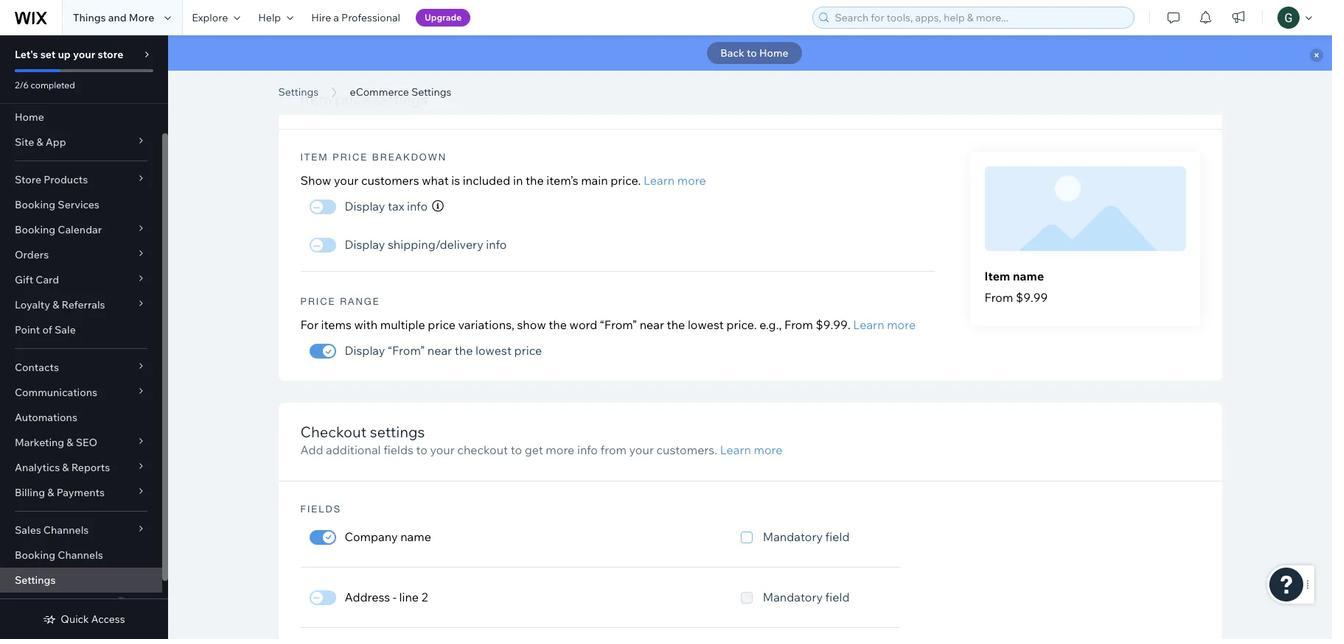 Task type: vqa. For each thing, say whether or not it's contained in the screenshot.
2.
no



Task type: locate. For each thing, give the bounding box(es) containing it.
settings
[[438, 67, 545, 100], [278, 86, 319, 99], [411, 86, 452, 99], [15, 574, 56, 588]]

1 vertical spatial mandatory field
[[763, 590, 850, 605]]

1 vertical spatial price
[[428, 318, 456, 333]]

to right back
[[747, 46, 757, 60]]

0 vertical spatial name
[[1013, 269, 1044, 284]]

price. right main
[[611, 173, 641, 188]]

1 horizontal spatial from
[[985, 291, 1013, 305]]

upgrade button
[[416, 9, 470, 27]]

settings inside the checkout settings add additional fields to your checkout to get more info from your customers. learn more
[[370, 423, 425, 442]]

1 vertical spatial settings link
[[0, 568, 162, 593]]

0 vertical spatial channels
[[43, 524, 89, 537]]

learn right "customers."
[[720, 443, 751, 458]]

sale
[[55, 324, 76, 337]]

display
[[345, 199, 385, 214], [345, 238, 385, 252], [345, 344, 385, 359]]

name right company
[[400, 530, 431, 545]]

included
[[463, 173, 510, 188]]

2 booking from the top
[[15, 223, 55, 237]]

2 mandatory from the top
[[763, 590, 823, 605]]

let's set up your store
[[15, 48, 123, 61]]

your
[[73, 48, 95, 61], [334, 173, 359, 188], [430, 443, 455, 458], [629, 443, 654, 458]]

display left tax
[[345, 199, 385, 214]]

tax
[[388, 199, 404, 214]]

& for marketing
[[67, 436, 73, 450]]

seo
[[76, 436, 97, 450]]

2 vertical spatial learn more link
[[720, 443, 783, 458]]

sales channels button
[[0, 518, 162, 543]]

info left from
[[577, 443, 598, 458]]

analytics & reports button
[[0, 456, 162, 481]]

your right the show
[[334, 173, 359, 188]]

near
[[640, 318, 664, 333], [427, 344, 452, 359]]

& right loyalty
[[52, 299, 59, 312]]

help
[[258, 11, 281, 24]]

items
[[321, 318, 352, 333]]

your right from
[[629, 443, 654, 458]]

0 horizontal spatial near
[[427, 344, 452, 359]]

price up item price breakdown
[[335, 90, 370, 108]]

2 vertical spatial info
[[577, 443, 598, 458]]

1 vertical spatial "from"
[[388, 344, 425, 359]]

quick access
[[61, 613, 125, 627]]

1 vertical spatial price.
[[727, 318, 757, 333]]

1 vertical spatial channels
[[58, 549, 103, 563]]

2 vertical spatial display
[[345, 344, 385, 359]]

orders button
[[0, 243, 162, 268]]

more
[[677, 173, 706, 188], [887, 318, 916, 333], [546, 443, 575, 458], [754, 443, 783, 458]]

let's
[[15, 48, 38, 61]]

show your customers what is included in the item's main price. learn more
[[300, 173, 706, 188]]

display for display "from" near the lowest price
[[345, 344, 385, 359]]

store products button
[[0, 167, 162, 192]]

2 horizontal spatial info
[[577, 443, 598, 458]]

upgrade
[[425, 12, 462, 23]]

company name
[[345, 530, 431, 545]]

home up site
[[15, 111, 44, 124]]

2 horizontal spatial to
[[747, 46, 757, 60]]

booking for booking calendar
[[15, 223, 55, 237]]

loyalty & referrals button
[[0, 293, 162, 318]]

1 vertical spatial settings
[[370, 423, 425, 442]]

lowest down variations,
[[476, 344, 512, 359]]

0 horizontal spatial "from"
[[388, 344, 425, 359]]

& inside dropdown button
[[62, 462, 69, 475]]

& for loyalty
[[52, 299, 59, 312]]

automations
[[15, 411, 77, 425]]

gift card button
[[0, 268, 162, 293]]

1 display from the top
[[345, 199, 385, 214]]

settings up breakdown
[[373, 90, 428, 108]]

from inside "item name from $9.99"
[[985, 291, 1013, 305]]

name inside "item name from $9.99"
[[1013, 269, 1044, 284]]

booking calendar
[[15, 223, 102, 237]]

communications
[[15, 386, 97, 400]]

additional
[[326, 443, 381, 458]]

learn right main
[[644, 173, 675, 188]]

billing & payments
[[15, 487, 105, 500]]

point
[[15, 324, 40, 337]]

3 booking from the top
[[15, 549, 55, 563]]

2 display from the top
[[345, 238, 385, 252]]

breakdown
[[372, 152, 447, 163]]

0 horizontal spatial name
[[400, 530, 431, 545]]

0 horizontal spatial settings link
[[0, 568, 162, 593]]

0 vertical spatial "from"
[[600, 318, 637, 333]]

2 vertical spatial price
[[514, 344, 542, 359]]

item's
[[546, 173, 578, 188]]

2 field from the top
[[825, 590, 850, 605]]

store
[[15, 173, 41, 187]]

0 vertical spatial mandatory
[[763, 530, 823, 545]]

1 horizontal spatial settings link
[[271, 85, 326, 100]]

to left get
[[511, 443, 522, 458]]

automations link
[[0, 405, 162, 431]]

booking down sales
[[15, 549, 55, 563]]

price up "customers"
[[333, 152, 368, 163]]

1 vertical spatial learn
[[853, 318, 884, 333]]

lowest left the "e.g.,"
[[688, 318, 724, 333]]

item inside "item name from $9.99"
[[985, 269, 1010, 284]]

item name from $9.99
[[985, 269, 1048, 305]]

home right back
[[759, 46, 789, 60]]

booking calendar button
[[0, 217, 162, 243]]

0 horizontal spatial learn more link
[[644, 173, 706, 188]]

learn right $9.99. at right
[[853, 318, 884, 333]]

0 horizontal spatial to
[[416, 443, 427, 458]]

0 vertical spatial home
[[759, 46, 789, 60]]

0 vertical spatial from
[[985, 291, 1013, 305]]

hire a professional
[[311, 11, 400, 24]]

ecommerce settings up breakdown
[[350, 86, 452, 99]]

price. left the "e.g.,"
[[727, 318, 757, 333]]

payments
[[57, 487, 105, 500]]

"from"
[[600, 318, 637, 333], [388, 344, 425, 359]]

info
[[407, 199, 428, 214], [486, 238, 507, 252], [577, 443, 598, 458]]

loyalty
[[15, 299, 50, 312]]

price down show on the left of page
[[514, 344, 542, 359]]

booking inside popup button
[[15, 223, 55, 237]]

info left info tooltip icon
[[407, 199, 428, 214]]

field for address - line 2
[[825, 590, 850, 605]]

marketing & seo button
[[0, 431, 162, 456]]

1 vertical spatial lowest
[[476, 344, 512, 359]]

0 vertical spatial learn
[[644, 173, 675, 188]]

your right up
[[73, 48, 95, 61]]

booking services
[[15, 198, 99, 212]]

access
[[91, 613, 125, 627]]

1 vertical spatial display
[[345, 238, 385, 252]]

1 vertical spatial mandatory
[[763, 590, 823, 605]]

line
[[399, 590, 419, 605]]

range
[[340, 297, 380, 308]]

0 vertical spatial field
[[825, 530, 850, 545]]

1 horizontal spatial info
[[486, 238, 507, 252]]

completed
[[31, 80, 75, 91]]

2 horizontal spatial price
[[514, 344, 542, 359]]

1 mandatory from the top
[[763, 530, 823, 545]]

mandatory
[[763, 530, 823, 545], [763, 590, 823, 605]]

0 horizontal spatial from
[[784, 318, 813, 333]]

2 horizontal spatial learn more link
[[853, 318, 916, 333]]

1 vertical spatial home
[[15, 111, 44, 124]]

3 display from the top
[[345, 344, 385, 359]]

learn
[[644, 173, 675, 188], [853, 318, 884, 333], [720, 443, 751, 458]]

services
[[58, 198, 99, 212]]

checkout
[[457, 443, 508, 458]]

& left seo at the bottom of page
[[67, 436, 73, 450]]

mandatory for company name
[[763, 530, 823, 545]]

2 mandatory field from the top
[[763, 590, 850, 605]]

1 field from the top
[[825, 530, 850, 545]]

item price settings
[[300, 90, 428, 108]]

booking up orders
[[15, 223, 55, 237]]

sales
[[15, 524, 41, 537]]

1 horizontal spatial name
[[1013, 269, 1044, 284]]

& for analytics
[[62, 462, 69, 475]]

display down with
[[345, 344, 385, 359]]

& right site
[[36, 136, 43, 149]]

0 horizontal spatial learn
[[644, 173, 675, 188]]

0 vertical spatial mandatory field
[[763, 530, 850, 545]]

booking for booking services
[[15, 198, 55, 212]]

0 vertical spatial display
[[345, 199, 385, 214]]

channels for booking channels
[[58, 549, 103, 563]]

0 vertical spatial settings link
[[271, 85, 326, 100]]

price up for
[[300, 297, 336, 308]]

1 horizontal spatial home
[[759, 46, 789, 60]]

0 vertical spatial settings
[[373, 90, 428, 108]]

2 vertical spatial item
[[985, 269, 1010, 284]]

1 horizontal spatial "from"
[[600, 318, 637, 333]]

customers
[[361, 173, 419, 188]]

0 vertical spatial near
[[640, 318, 664, 333]]

item
[[300, 90, 332, 108], [300, 152, 329, 163], [985, 269, 1010, 284]]

& right billing
[[47, 487, 54, 500]]

booking for booking channels
[[15, 549, 55, 563]]

mandatory field for address - line 2
[[763, 590, 850, 605]]

channels inside dropdown button
[[43, 524, 89, 537]]

billing
[[15, 487, 45, 500]]

1 horizontal spatial learn
[[720, 443, 751, 458]]

1 vertical spatial learn more link
[[853, 318, 916, 333]]

booking down store
[[15, 198, 55, 212]]

app
[[46, 136, 66, 149]]

1 vertical spatial item
[[300, 152, 329, 163]]

and
[[108, 11, 127, 24]]

in
[[513, 173, 523, 188]]

item price breakdown
[[300, 152, 447, 163]]

0 vertical spatial learn more link
[[644, 173, 706, 188]]

contacts button
[[0, 355, 162, 380]]

2/6 completed
[[15, 80, 75, 91]]

booking inside "link"
[[15, 198, 55, 212]]

&
[[36, 136, 43, 149], [52, 299, 59, 312], [67, 436, 73, 450], [62, 462, 69, 475], [47, 487, 54, 500]]

to right fields
[[416, 443, 427, 458]]

channels down sales channels dropdown button
[[58, 549, 103, 563]]

1 horizontal spatial lowest
[[688, 318, 724, 333]]

"from" down multiple
[[388, 344, 425, 359]]

from right the "e.g.,"
[[784, 318, 813, 333]]

sales channels
[[15, 524, 89, 537]]

2 horizontal spatial learn
[[853, 318, 884, 333]]

1 vertical spatial near
[[427, 344, 452, 359]]

site
[[15, 136, 34, 149]]

channels up booking channels at the bottom left of the page
[[43, 524, 89, 537]]

1 mandatory field from the top
[[763, 530, 850, 545]]

display for display tax info
[[345, 199, 385, 214]]

of
[[42, 324, 52, 337]]

learn more link for checkout settings
[[720, 443, 783, 458]]

0 vertical spatial item
[[300, 90, 332, 108]]

1 horizontal spatial learn more link
[[720, 443, 783, 458]]

item for item price breakdown
[[300, 152, 329, 163]]

1 horizontal spatial price
[[428, 318, 456, 333]]

1 vertical spatial name
[[400, 530, 431, 545]]

settings
[[373, 90, 428, 108], [370, 423, 425, 442]]

mandatory for address - line 2
[[763, 590, 823, 605]]

& left reports
[[62, 462, 69, 475]]

variations,
[[458, 318, 515, 333]]

settings up fields
[[370, 423, 425, 442]]

0 vertical spatial price.
[[611, 173, 641, 188]]

1 vertical spatial booking
[[15, 223, 55, 237]]

display down "display tax info"
[[345, 238, 385, 252]]

1 vertical spatial field
[[825, 590, 850, 605]]

1 vertical spatial info
[[486, 238, 507, 252]]

shipping/delivery
[[388, 238, 483, 252]]

show
[[300, 173, 331, 188]]

settings link inside sidebar element
[[0, 568, 162, 593]]

info right shipping/delivery at left top
[[486, 238, 507, 252]]

"from" right word
[[600, 318, 637, 333]]

2/6
[[15, 80, 29, 91]]

from left $9.99
[[985, 291, 1013, 305]]

0 vertical spatial booking
[[15, 198, 55, 212]]

back to home
[[721, 46, 789, 60]]

0 vertical spatial info
[[407, 199, 428, 214]]

price up display "from" near the lowest price
[[428, 318, 456, 333]]

0 horizontal spatial info
[[407, 199, 428, 214]]

hire
[[311, 11, 331, 24]]

what
[[422, 173, 449, 188]]

name up $9.99
[[1013, 269, 1044, 284]]

1 booking from the top
[[15, 198, 55, 212]]

things
[[73, 11, 106, 24]]

2 vertical spatial booking
[[15, 549, 55, 563]]

ecommerce down hire a professional link
[[278, 67, 432, 100]]

0 horizontal spatial home
[[15, 111, 44, 124]]

0 horizontal spatial price
[[335, 90, 370, 108]]

2 vertical spatial learn
[[720, 443, 751, 458]]

info inside the checkout settings add additional fields to your checkout to get more info from your customers. learn more
[[577, 443, 598, 458]]



Task type: describe. For each thing, give the bounding box(es) containing it.
mandatory field for company name
[[763, 530, 850, 545]]

settings inside sidebar element
[[15, 574, 56, 588]]

analytics
[[15, 462, 60, 475]]

multiple
[[380, 318, 425, 333]]

quick access button
[[43, 613, 125, 627]]

field for company name
[[825, 530, 850, 545]]

referrals
[[62, 299, 105, 312]]

store
[[98, 48, 123, 61]]

analytics & reports
[[15, 462, 110, 475]]

back to home alert
[[168, 35, 1332, 71]]

ecommerce up item price breakdown
[[350, 86, 409, 99]]

learn inside the checkout settings add additional fields to your checkout to get more info from your customers. learn more
[[720, 443, 751, 458]]

$9.99
[[1016, 291, 1048, 305]]

help button
[[249, 0, 302, 35]]

fields
[[300, 504, 341, 515]]

communications button
[[0, 380, 162, 405]]

1 horizontal spatial near
[[640, 318, 664, 333]]

your inside sidebar element
[[73, 48, 95, 61]]

add
[[300, 443, 323, 458]]

professional
[[341, 11, 400, 24]]

learn more link for item price breakdown
[[644, 173, 706, 188]]

get
[[525, 443, 543, 458]]

display "from" near the lowest price
[[345, 344, 542, 359]]

info tooltip image
[[432, 201, 444, 212]]

point of sale
[[15, 324, 76, 337]]

calendar
[[58, 223, 102, 237]]

site & app button
[[0, 130, 162, 155]]

0 vertical spatial price
[[333, 152, 368, 163]]

booking channels
[[15, 549, 103, 563]]

display tax info
[[345, 199, 428, 214]]

info for display shipping/delivery info
[[486, 238, 507, 252]]

site & app
[[15, 136, 66, 149]]

price range
[[300, 297, 380, 308]]

company
[[345, 530, 398, 545]]

card
[[36, 274, 59, 287]]

for items with multiple price variations, show the word "from" near the lowest price. e.g., from $9.99. learn more
[[300, 318, 916, 333]]

name for company name
[[400, 530, 431, 545]]

checkout settings add additional fields to your checkout to get more info from your customers. learn more
[[300, 423, 783, 458]]

ecommerce settings down upgrade button
[[278, 67, 545, 100]]

learn more link for price range
[[853, 318, 916, 333]]

for
[[300, 318, 318, 333]]

to inside button
[[747, 46, 757, 60]]

$9.99.
[[816, 318, 851, 333]]

up
[[58, 48, 71, 61]]

billing & payments button
[[0, 481, 162, 506]]

2
[[421, 590, 428, 605]]

checkout
[[300, 423, 367, 442]]

gift
[[15, 274, 33, 287]]

0 vertical spatial lowest
[[688, 318, 724, 333]]

channels for sales channels
[[43, 524, 89, 537]]

& for billing
[[47, 487, 54, 500]]

item for item price settings
[[300, 90, 332, 108]]

& for site
[[36, 136, 43, 149]]

from
[[601, 443, 627, 458]]

marketing
[[15, 436, 64, 450]]

1 vertical spatial from
[[784, 318, 813, 333]]

gift card
[[15, 274, 59, 287]]

a
[[334, 11, 339, 24]]

store products
[[15, 173, 88, 187]]

booking services link
[[0, 192, 162, 217]]

more
[[129, 11, 154, 24]]

address - line 2
[[345, 590, 428, 605]]

0 horizontal spatial lowest
[[476, 344, 512, 359]]

reports
[[71, 462, 110, 475]]

your left the checkout
[[430, 443, 455, 458]]

info for display tax info
[[407, 199, 428, 214]]

home inside button
[[759, 46, 789, 60]]

point of sale link
[[0, 318, 162, 343]]

address
[[345, 590, 390, 605]]

Search for tools, apps, help & more... field
[[831, 7, 1129, 28]]

1 horizontal spatial to
[[511, 443, 522, 458]]

hire a professional link
[[302, 0, 409, 35]]

things and more
[[73, 11, 154, 24]]

orders
[[15, 248, 49, 262]]

display for display shipping/delivery info
[[345, 238, 385, 252]]

main
[[581, 173, 608, 188]]

explore
[[192, 11, 228, 24]]

booking channels link
[[0, 543, 162, 568]]

0 horizontal spatial price.
[[611, 173, 641, 188]]

-
[[393, 590, 397, 605]]

1 horizontal spatial price.
[[727, 318, 757, 333]]

fields
[[383, 443, 413, 458]]

name for item name from $9.99
[[1013, 269, 1044, 284]]

sidebar element
[[0, 35, 168, 640]]

marketing & seo
[[15, 436, 97, 450]]

0 vertical spatial price
[[335, 90, 370, 108]]

is
[[451, 173, 460, 188]]

home inside sidebar element
[[15, 111, 44, 124]]

back
[[721, 46, 745, 60]]

quick
[[61, 613, 89, 627]]

1 vertical spatial price
[[300, 297, 336, 308]]

display shipping/delivery info
[[345, 238, 507, 252]]



